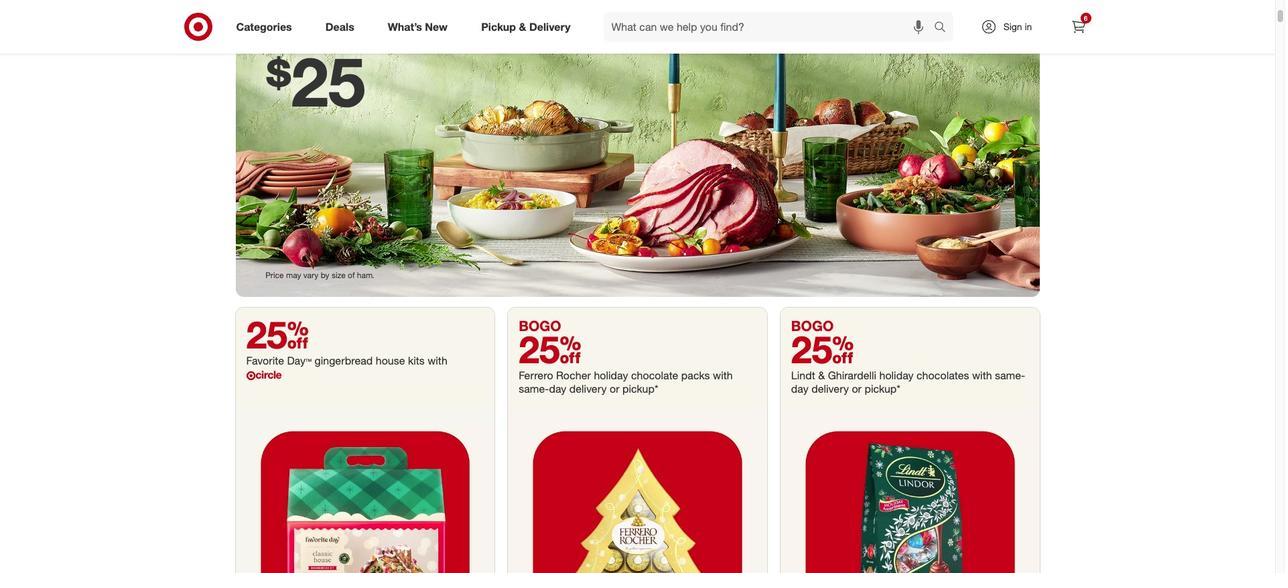 Task type: locate. For each thing, give the bounding box(es) containing it.
1 delivery from the left
[[570, 382, 607, 396]]

0 vertical spatial &
[[519, 20, 527, 33]]

1 or from the left
[[610, 382, 620, 396]]

0 horizontal spatial with
[[428, 354, 448, 367]]

same- for lindt & ghirardelli holiday chocolates with same- day delivery or pickup*
[[995, 369, 1026, 382]]

1 pickup* from the left
[[623, 382, 659, 396]]

0 horizontal spatial pickup*
[[623, 382, 659, 396]]

kits
[[408, 354, 425, 367]]

2 horizontal spatial 25
[[792, 327, 854, 372]]

or inside ferrero rocher holiday chocolate packs with same-day delivery or pickup*
[[610, 382, 620, 396]]

lindt
[[792, 369, 816, 382]]

or right lindt
[[852, 382, 862, 396]]

6 link
[[1064, 12, 1094, 42]]

0 horizontal spatial day
[[549, 382, 567, 396]]

bogo up lindt
[[792, 317, 834, 335]]

1 bogo from the left
[[519, 317, 561, 335]]

2 pickup* from the left
[[865, 382, 901, 396]]

1 horizontal spatial pickup*
[[865, 382, 901, 396]]

0 horizontal spatial bogo
[[519, 317, 561, 335]]

with right "kits"
[[428, 354, 448, 367]]

1 horizontal spatial holiday
[[880, 369, 914, 382]]

or
[[610, 382, 620, 396], [852, 382, 862, 396]]

favorite
[[246, 354, 284, 367]]

1 horizontal spatial 25
[[519, 327, 582, 372]]

1 horizontal spatial or
[[852, 382, 862, 396]]

pickup* left chocolates
[[865, 382, 901, 396]]

& right pickup
[[519, 20, 527, 33]]

& for pickup
[[519, 20, 527, 33]]

0 horizontal spatial holiday
[[594, 369, 628, 382]]

delivery inside lindt & ghirardelli holiday chocolates with same- day delivery or pickup*
[[812, 382, 849, 396]]

day
[[549, 382, 567, 396], [792, 382, 809, 396]]

with
[[428, 354, 448, 367], [713, 369, 733, 382], [973, 369, 992, 382]]

same- inside ferrero rocher holiday chocolate packs with same-day delivery or pickup*
[[519, 382, 549, 396]]

& for lindt
[[819, 369, 825, 382]]

0 horizontal spatial same-
[[519, 382, 549, 396]]

2 delivery from the left
[[812, 382, 849, 396]]

delivery inside ferrero rocher holiday chocolate packs with same-day delivery or pickup*
[[570, 382, 607, 396]]

sign in
[[1004, 21, 1033, 32]]

0 horizontal spatial delivery
[[570, 382, 607, 396]]

0 horizontal spatial 25
[[246, 312, 309, 357]]

pickup* inside ferrero rocher holiday chocolate packs with same-day delivery or pickup*
[[623, 382, 659, 396]]

with inside ferrero rocher holiday chocolate packs with same-day delivery or pickup*
[[713, 369, 733, 382]]

lindt & ghirardelli holiday chocolates with same- day delivery or pickup*
[[792, 369, 1026, 396]]

pickup* for chocolate
[[623, 382, 659, 396]]

1 day from the left
[[549, 382, 567, 396]]

2 or from the left
[[852, 382, 862, 396]]

holiday
[[594, 369, 628, 382], [880, 369, 914, 382]]

with for lindt
[[973, 369, 992, 382]]

0 horizontal spatial or
[[610, 382, 620, 396]]

holiday inside ferrero rocher holiday chocolate packs with same-day delivery or pickup*
[[594, 369, 628, 382]]

day inside ferrero rocher holiday chocolate packs with same-day delivery or pickup*
[[549, 382, 567, 396]]

pickup* left packs
[[623, 382, 659, 396]]

sign
[[1004, 21, 1023, 32]]

pickup*
[[623, 382, 659, 396], [865, 382, 901, 396]]

with right chocolates
[[973, 369, 992, 382]]

ham.
[[357, 270, 375, 280]]

holiday right ghirardelli
[[880, 369, 914, 382]]

pickup* for holiday
[[865, 382, 901, 396]]

or for holiday
[[610, 382, 620, 396]]

2 horizontal spatial with
[[973, 369, 992, 382]]

or left chocolate
[[610, 382, 620, 396]]

25
[[246, 312, 309, 357], [519, 327, 582, 372], [792, 327, 854, 372]]

or for ghirardelli
[[852, 382, 862, 396]]

1 holiday from the left
[[594, 369, 628, 382]]

same-
[[995, 369, 1026, 382], [519, 382, 549, 396]]

1 vertical spatial &
[[819, 369, 825, 382]]

1 horizontal spatial bogo
[[792, 317, 834, 335]]

of
[[348, 270, 355, 280]]

2 holiday from the left
[[880, 369, 914, 382]]

0 horizontal spatial &
[[519, 20, 527, 33]]

holiday right rocher
[[594, 369, 628, 382]]

1 horizontal spatial day
[[792, 382, 809, 396]]

day
[[287, 354, 306, 367]]

with right packs
[[713, 369, 733, 382]]

delivery for rocher
[[570, 382, 607, 396]]

& inside lindt & ghirardelli holiday chocolates with same- day delivery or pickup*
[[819, 369, 825, 382]]

day inside lindt & ghirardelli holiday chocolates with same- day delivery or pickup*
[[792, 382, 809, 396]]

What can we help you find? suggestions appear below search field
[[604, 12, 937, 42]]

with inside lindt & ghirardelli holiday chocolates with same- day delivery or pickup*
[[973, 369, 992, 382]]

or inside lindt & ghirardelli holiday chocolates with same- day delivery or pickup*
[[852, 382, 862, 396]]

&
[[519, 20, 527, 33], [819, 369, 825, 382]]

pickup* inside lindt & ghirardelli holiday chocolates with same- day delivery or pickup*
[[865, 382, 901, 396]]

1 horizontal spatial delivery
[[812, 382, 849, 396]]

deals
[[326, 20, 354, 33]]

2 day from the left
[[792, 382, 809, 396]]

bogo up ferrero
[[519, 317, 561, 335]]

bogo
[[519, 317, 561, 335], [792, 317, 834, 335]]

1 horizontal spatial with
[[713, 369, 733, 382]]

delivery
[[570, 382, 607, 396], [812, 382, 849, 396]]

& right lindt
[[819, 369, 825, 382]]

same- inside lindt & ghirardelli holiday chocolates with same- day delivery or pickup*
[[995, 369, 1026, 382]]

pickup & delivery link
[[470, 12, 588, 42]]

1 horizontal spatial same-
[[995, 369, 1026, 382]]

in
[[1025, 21, 1033, 32]]

2 bogo from the left
[[792, 317, 834, 335]]

rocher
[[556, 369, 591, 382]]

1 horizontal spatial &
[[819, 369, 825, 382]]



Task type: describe. For each thing, give the bounding box(es) containing it.
delivery
[[529, 20, 571, 33]]

size
[[332, 270, 346, 280]]

deals link
[[314, 12, 371, 42]]

6
[[1084, 14, 1088, 22]]

price may vary by size of ham.
[[266, 270, 375, 280]]

same- for ferrero rocher holiday chocolate packs with same-day delivery or pickup*
[[519, 382, 549, 396]]

search button
[[928, 12, 960, 44]]

what's new
[[388, 20, 448, 33]]

sign in link
[[970, 12, 1053, 42]]

25 for ferrero rocher holiday chocolate packs with same-day delivery or pickup*
[[519, 327, 582, 372]]

under
[[266, 23, 336, 54]]

ferrero rocher holiday chocolate packs with same-day delivery or pickup*
[[519, 369, 733, 396]]

™
[[306, 354, 312, 367]]

25 favorite day ™ gingerbread house kits with circle
[[246, 312, 448, 381]]

may
[[286, 270, 301, 280]]

pickup & delivery
[[481, 20, 571, 33]]

what's new link
[[377, 12, 465, 42]]

search
[[928, 21, 960, 35]]

bogo for lindt
[[792, 317, 834, 335]]

ghirardelli
[[828, 369, 877, 382]]

categories
[[236, 20, 292, 33]]

categories link
[[225, 12, 309, 42]]

delivery for &
[[812, 382, 849, 396]]

pickup
[[481, 20, 516, 33]]

vary
[[304, 270, 319, 280]]

what's
[[388, 20, 422, 33]]

packs
[[682, 369, 710, 382]]

25 inside the "25 favorite day ™ gingerbread house kits with circle"
[[246, 312, 309, 357]]

holiday inside lindt & ghirardelli holiday chocolates with same- day delivery or pickup*
[[880, 369, 914, 382]]

by
[[321, 270, 329, 280]]

chocolate
[[631, 369, 679, 382]]

with inside the "25 favorite day ™ gingerbread house kits with circle"
[[428, 354, 448, 367]]

circle
[[256, 368, 282, 381]]

house
[[376, 354, 405, 367]]

new
[[425, 20, 448, 33]]

day for ferrero
[[549, 382, 567, 396]]

$25
[[266, 40, 366, 123]]

25 for lindt & ghirardelli holiday chocolates with same- day delivery or pickup*
[[792, 327, 854, 372]]

ferrero
[[519, 369, 553, 382]]

with for ferrero
[[713, 369, 733, 382]]

bogo for ferrero
[[519, 317, 561, 335]]

day for lindt
[[792, 382, 809, 396]]

price
[[266, 270, 284, 280]]

gingerbread
[[315, 354, 373, 367]]

chocolates
[[917, 369, 970, 382]]



Task type: vqa. For each thing, say whether or not it's contained in the screenshot.
with related to Lindt
yes



